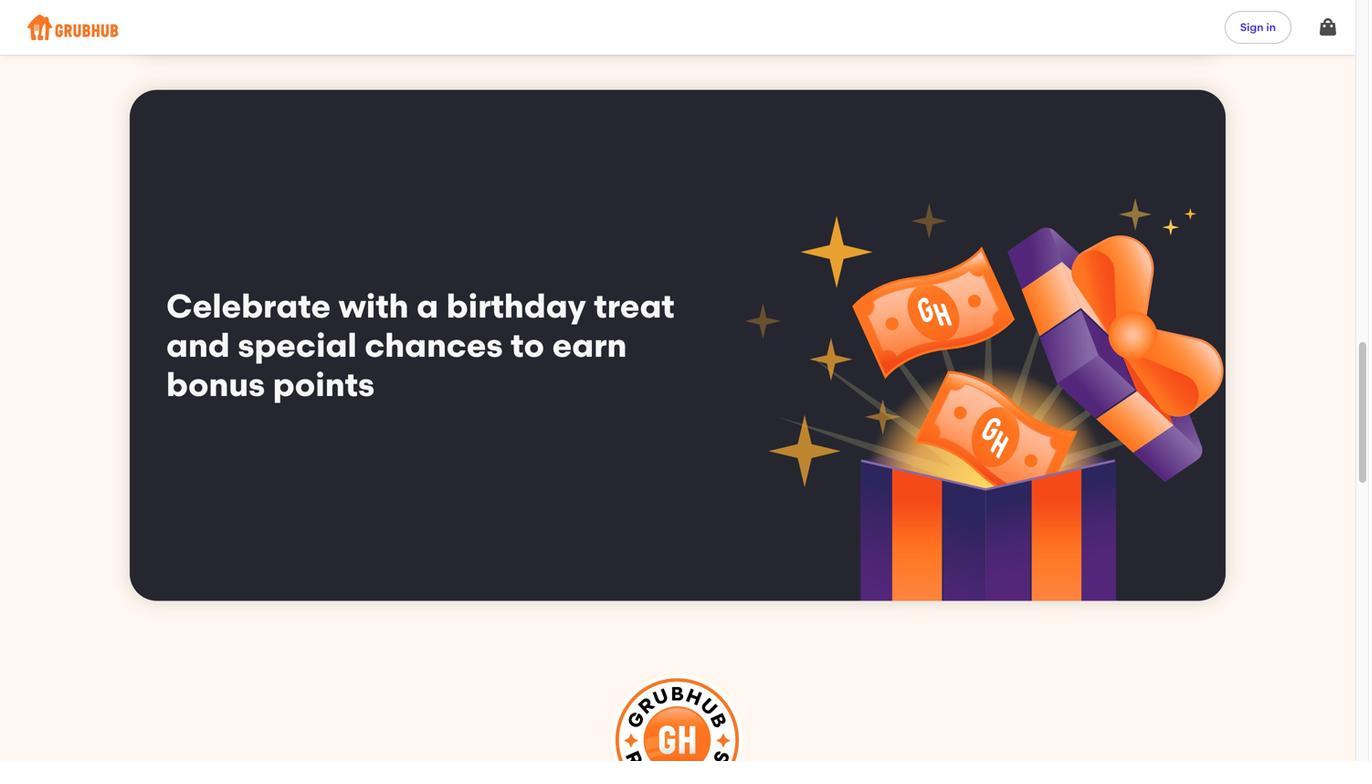 Task type: locate. For each thing, give the bounding box(es) containing it.
sign
[[1240, 20, 1264, 34]]

grubhub logo image
[[27, 9, 119, 46]]

a
[[417, 287, 438, 326]]

sign in
[[1240, 20, 1276, 34]]

birthday
[[446, 287, 586, 326]]

earn
[[552, 326, 627, 365]]

celebrate with a birthday treat and special chances to earn bonus points
[[166, 287, 675, 405]]

sign in link
[[1225, 11, 1291, 44]]

in
[[1266, 20, 1276, 34]]

and
[[166, 326, 230, 365]]



Task type: vqa. For each thing, say whether or not it's contained in the screenshot.
second svg icon from right
no



Task type: describe. For each thing, give the bounding box(es) containing it.
chances
[[365, 326, 503, 365]]

celebrate
[[166, 287, 331, 326]]

points
[[273, 366, 375, 405]]

with
[[339, 287, 409, 326]]

bonus
[[166, 366, 265, 405]]

grubhub rewards logo image
[[609, 675, 746, 762]]

treat
[[594, 287, 675, 326]]

special
[[238, 326, 357, 365]]

to
[[511, 326, 544, 365]]



